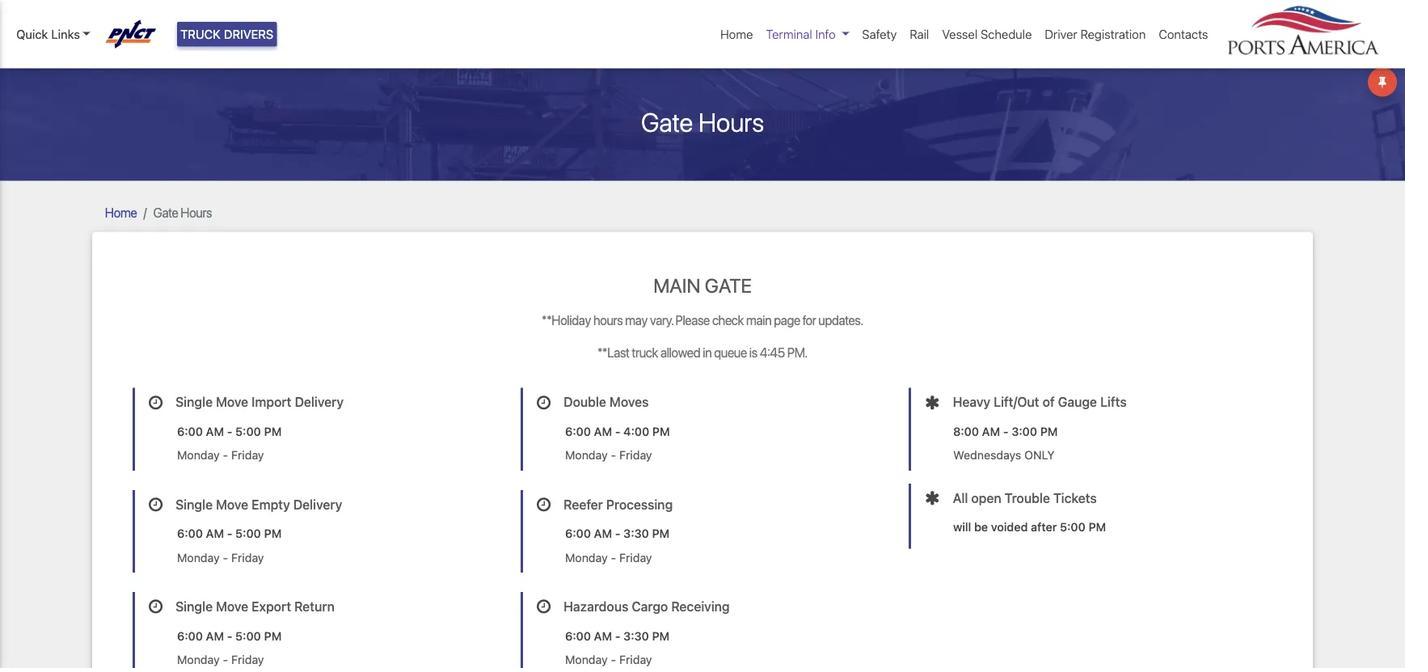 Task type: vqa. For each thing, say whether or not it's contained in the screenshot.
the topmost EXPANSION
no



Task type: locate. For each thing, give the bounding box(es) containing it.
am down single move export return
[[206, 629, 224, 642]]

move left empty
[[216, 496, 248, 512]]

in
[[703, 344, 712, 360]]

delivery right empty
[[293, 496, 342, 512]]

monday up the hazardous
[[565, 550, 608, 564]]

truck drivers
[[180, 27, 274, 41]]

monday - friday down the hazardous
[[565, 653, 652, 666]]

1 6:00 am - 3:30 pm from the top
[[565, 526, 670, 540]]

truck
[[632, 344, 658, 360]]

of
[[1043, 394, 1055, 410]]

0 vertical spatial single
[[176, 394, 213, 410]]

6:00 am - 5:00 pm for export
[[177, 629, 282, 642]]

allowed
[[661, 344, 701, 360]]

1 move from the top
[[216, 394, 248, 410]]

6:00 am - 3:30 pm
[[565, 526, 670, 540], [565, 629, 670, 642]]

heavy
[[953, 394, 991, 410]]

5:00 down "single move empty delivery"
[[236, 526, 261, 540]]

1 vertical spatial home link
[[105, 205, 137, 220]]

monday down single move export return
[[177, 653, 220, 666]]

0 vertical spatial 6:00 am - 5:00 pm
[[177, 424, 282, 438]]

monday for single move import delivery
[[177, 448, 220, 462]]

1 vertical spatial home
[[105, 205, 137, 220]]

move
[[216, 394, 248, 410], [216, 496, 248, 512], [216, 599, 248, 614]]

move left export
[[216, 599, 248, 614]]

pm right 3:00
[[1041, 424, 1058, 438]]

empty
[[252, 496, 290, 512]]

friday up the hazardous cargo receiving
[[620, 550, 652, 564]]

single left import
[[176, 394, 213, 410]]

am
[[206, 424, 224, 438], [594, 424, 612, 438], [982, 424, 1001, 438], [206, 526, 224, 540], [594, 526, 612, 540], [206, 629, 224, 642], [594, 629, 612, 642]]

monday - friday down single move export return
[[177, 653, 264, 666]]

2 vertical spatial single
[[176, 599, 213, 614]]

monday - friday
[[177, 448, 264, 462], [565, 448, 652, 462], [177, 550, 264, 564], [565, 550, 652, 564], [177, 653, 264, 666], [565, 653, 652, 666]]

friday for single move export return
[[231, 653, 264, 666]]

6:00 down reefer
[[565, 526, 591, 540]]

monday - friday for double moves
[[565, 448, 652, 462]]

5:00 right after
[[1060, 520, 1086, 534]]

monday - friday up single move export return
[[177, 550, 264, 564]]

wednesdays only
[[954, 448, 1055, 462]]

2 6:00 am - 3:30 pm from the top
[[565, 629, 670, 642]]

registration
[[1081, 27, 1146, 41]]

monday for single move empty delivery
[[177, 550, 220, 564]]

monday - friday for single move import delivery
[[177, 448, 264, 462]]

0 horizontal spatial gate
[[153, 205, 178, 220]]

6:00 down "single move empty delivery"
[[177, 526, 203, 540]]

0 horizontal spatial home link
[[105, 205, 137, 220]]

main
[[654, 274, 701, 296]]

friday for double moves
[[620, 448, 652, 462]]

2 6:00 am - 5:00 pm from the top
[[177, 526, 282, 540]]

6:00 down double
[[565, 424, 591, 438]]

monday - friday for hazardous cargo receiving
[[565, 653, 652, 666]]

am for single move empty delivery
[[206, 526, 224, 540]]

5:00 down single move export return
[[236, 629, 261, 642]]

home link
[[714, 19, 760, 50], [105, 205, 137, 220]]

pm down processing
[[652, 526, 670, 540]]

0 vertical spatial 6:00 am - 3:30 pm
[[565, 526, 670, 540]]

0 vertical spatial hours
[[699, 106, 764, 137]]

home
[[721, 27, 753, 41], [105, 205, 137, 220]]

0 vertical spatial delivery
[[295, 394, 344, 410]]

monday for single move export return
[[177, 653, 220, 666]]

friday for single move import delivery
[[231, 448, 264, 462]]

6:00 am - 5:00 pm down single move export return
[[177, 629, 282, 642]]

friday for single move empty delivery
[[231, 550, 264, 564]]

processing
[[606, 496, 673, 512]]

6:00 am - 3:30 pm down the hazardous
[[565, 629, 670, 642]]

delivery
[[295, 394, 344, 410], [293, 496, 342, 512]]

monday - friday for reefer processing
[[565, 550, 652, 564]]

1 vertical spatial hours
[[181, 205, 212, 220]]

3 single from the top
[[176, 599, 213, 614]]

hours
[[594, 312, 623, 327]]

2 single from the top
[[176, 496, 213, 512]]

delivery right import
[[295, 394, 344, 410]]

wednesdays
[[954, 448, 1022, 462]]

monday - friday up the hazardous
[[565, 550, 652, 564]]

single left export
[[176, 599, 213, 614]]

2 vertical spatial move
[[216, 599, 248, 614]]

6:00 am - 5:00 pm down single move import delivery
[[177, 424, 282, 438]]

pm for reefer processing
[[652, 526, 670, 540]]

single left empty
[[176, 496, 213, 512]]

3:30 down the hazardous cargo receiving
[[624, 629, 649, 642]]

6:00 down the hazardous
[[565, 629, 591, 642]]

only
[[1025, 448, 1055, 462]]

3 6:00 am - 5:00 pm from the top
[[177, 629, 282, 642]]

export
[[252, 599, 291, 614]]

truck
[[180, 27, 221, 41]]

monday - friday for single move empty delivery
[[177, 550, 264, 564]]

am down the hazardous
[[594, 629, 612, 642]]

1 single from the top
[[176, 394, 213, 410]]

monday - friday up "single move empty delivery"
[[177, 448, 264, 462]]

page
[[774, 312, 801, 327]]

driver
[[1045, 27, 1078, 41]]

0 horizontal spatial gate hours
[[153, 205, 212, 220]]

4:00
[[624, 424, 650, 438]]

0 vertical spatial home
[[721, 27, 753, 41]]

queue
[[715, 344, 747, 360]]

monday - friday down 6:00 am - 4:00 pm in the left bottom of the page
[[565, 448, 652, 462]]

3:30 for processing
[[624, 526, 649, 540]]

contacts link
[[1153, 19, 1215, 50]]

friday
[[231, 448, 264, 462], [620, 448, 652, 462], [231, 550, 264, 564], [620, 550, 652, 564], [231, 653, 264, 666], [620, 653, 652, 666]]

pm down tickets
[[1089, 520, 1107, 534]]

1 6:00 am - 5:00 pm from the top
[[177, 424, 282, 438]]

friday down single move export return
[[231, 653, 264, 666]]

reefer
[[564, 496, 603, 512]]

please
[[676, 312, 710, 327]]

monday for hazardous cargo receiving
[[565, 653, 608, 666]]

8:00 am - 3:00 pm
[[954, 424, 1058, 438]]

am for hazardous cargo receiving
[[594, 629, 612, 642]]

0 vertical spatial gate
[[641, 106, 693, 137]]

gate hours
[[641, 106, 764, 137], [153, 205, 212, 220]]

voided
[[991, 520, 1028, 534]]

return
[[294, 599, 335, 614]]

6:00 for single move export return
[[177, 629, 203, 642]]

monday
[[177, 448, 220, 462], [565, 448, 608, 462], [177, 550, 220, 564], [565, 550, 608, 564], [177, 653, 220, 666], [565, 653, 608, 666]]

monday down 6:00 am - 4:00 pm in the left bottom of the page
[[565, 448, 608, 462]]

am down "single move empty delivery"
[[206, 526, 224, 540]]

1 vertical spatial 6:00 am - 5:00 pm
[[177, 526, 282, 540]]

after
[[1031, 520, 1057, 534]]

friday up single move export return
[[231, 550, 264, 564]]

1 horizontal spatial gate
[[641, 106, 693, 137]]

info
[[816, 27, 836, 41]]

3 move from the top
[[216, 599, 248, 614]]

0 vertical spatial 3:30
[[624, 526, 649, 540]]

**holiday hours may vary. please check main page for updates.
[[542, 312, 864, 327]]

6:00 am - 3:30 pm down reefer processing
[[565, 526, 670, 540]]

double moves
[[564, 394, 649, 410]]

hazardous
[[564, 599, 629, 614]]

6:00 am - 5:00 pm
[[177, 424, 282, 438], [177, 526, 282, 540], [177, 629, 282, 642]]

pm.
[[788, 344, 808, 360]]

6:00 am - 5:00 pm down "single move empty delivery"
[[177, 526, 282, 540]]

hours
[[699, 106, 764, 137], [181, 205, 212, 220]]

pm for double moves
[[653, 424, 670, 438]]

monday up "single move empty delivery"
[[177, 448, 220, 462]]

single
[[176, 394, 213, 410], [176, 496, 213, 512], [176, 599, 213, 614]]

2 horizontal spatial gate
[[705, 274, 752, 296]]

2 vertical spatial gate
[[705, 274, 752, 296]]

safety link
[[856, 19, 904, 50]]

0 vertical spatial gate hours
[[641, 106, 764, 137]]

pm down cargo
[[652, 629, 670, 642]]

pm for single move export return
[[264, 629, 282, 642]]

is
[[750, 344, 758, 360]]

single for single move empty delivery
[[176, 496, 213, 512]]

6:00 am - 3:30 pm for processing
[[565, 526, 670, 540]]

0 horizontal spatial hours
[[181, 205, 212, 220]]

1 vertical spatial 6:00 am - 3:30 pm
[[565, 629, 670, 642]]

friday up "single move empty delivery"
[[231, 448, 264, 462]]

driver registration
[[1045, 27, 1146, 41]]

pm down export
[[264, 629, 282, 642]]

move for export
[[216, 599, 248, 614]]

1 vertical spatial 3:30
[[624, 629, 649, 642]]

driver registration link
[[1039, 19, 1153, 50]]

1 vertical spatial move
[[216, 496, 248, 512]]

pm down import
[[264, 424, 282, 438]]

quick links
[[16, 27, 80, 41]]

3:30 for cargo
[[624, 629, 649, 642]]

friday down 4:00
[[620, 448, 652, 462]]

am down single move import delivery
[[206, 424, 224, 438]]

pm
[[264, 424, 282, 438], [653, 424, 670, 438], [1041, 424, 1058, 438], [1089, 520, 1107, 534], [264, 526, 282, 540], [652, 526, 670, 540], [264, 629, 282, 642], [652, 629, 670, 642]]

3:30
[[624, 526, 649, 540], [624, 629, 649, 642]]

am for single move export return
[[206, 629, 224, 642]]

am down reefer processing
[[594, 526, 612, 540]]

1 horizontal spatial home link
[[714, 19, 760, 50]]

2 move from the top
[[216, 496, 248, 512]]

1 vertical spatial single
[[176, 496, 213, 512]]

will
[[954, 520, 972, 534]]

0 vertical spatial home link
[[714, 19, 760, 50]]

1 horizontal spatial gate hours
[[641, 106, 764, 137]]

truck drivers link
[[177, 22, 277, 46]]

pm for heavy lift/out of gauge lifts
[[1041, 424, 1058, 438]]

move left import
[[216, 394, 248, 410]]

0 vertical spatial move
[[216, 394, 248, 410]]

1 3:30 from the top
[[624, 526, 649, 540]]

6:00 down single move export return
[[177, 629, 203, 642]]

6:00
[[177, 424, 203, 438], [565, 424, 591, 438], [177, 526, 203, 540], [565, 526, 591, 540], [177, 629, 203, 642], [565, 629, 591, 642]]

2 3:30 from the top
[[624, 629, 649, 642]]

am up wednesdays
[[982, 424, 1001, 438]]

pm right 4:00
[[653, 424, 670, 438]]

6:00 down single move import delivery
[[177, 424, 203, 438]]

6:00 for single move import delivery
[[177, 424, 203, 438]]

gate
[[641, 106, 693, 137], [153, 205, 178, 220], [705, 274, 752, 296]]

double
[[564, 394, 607, 410]]

1 vertical spatial delivery
[[293, 496, 342, 512]]

am down double moves
[[594, 424, 612, 438]]

2 vertical spatial 6:00 am - 5:00 pm
[[177, 629, 282, 642]]

friday down the hazardous cargo receiving
[[620, 653, 652, 666]]

3:30 down processing
[[624, 526, 649, 540]]

5:00 down single move import delivery
[[236, 424, 261, 438]]

monday down the hazardous
[[565, 653, 608, 666]]

4:45
[[760, 344, 785, 360]]

monday up single move export return
[[177, 550, 220, 564]]

reefer processing
[[564, 496, 673, 512]]

pm down empty
[[264, 526, 282, 540]]

-
[[227, 424, 233, 438], [615, 424, 621, 438], [1004, 424, 1009, 438], [223, 448, 228, 462], [611, 448, 616, 462], [227, 526, 233, 540], [615, 526, 621, 540], [223, 550, 228, 564], [611, 550, 616, 564], [227, 629, 233, 642], [615, 629, 621, 642], [223, 653, 228, 666], [611, 653, 616, 666]]

1 vertical spatial gate hours
[[153, 205, 212, 220]]



Task type: describe. For each thing, give the bounding box(es) containing it.
pm for single move empty delivery
[[264, 526, 282, 540]]

8:00
[[954, 424, 979, 438]]

rail
[[910, 27, 930, 41]]

gauge
[[1058, 394, 1098, 410]]

receiving
[[672, 599, 730, 614]]

single for single move import delivery
[[176, 394, 213, 410]]

quick
[[16, 27, 48, 41]]

**last truck allowed in queue is 4:45 pm.
[[598, 344, 808, 360]]

hazardous cargo receiving
[[564, 599, 730, 614]]

main
[[747, 312, 772, 327]]

5:00 for single move import delivery
[[236, 424, 261, 438]]

6:00 for reefer processing
[[565, 526, 591, 540]]

am for double moves
[[594, 424, 612, 438]]

contacts
[[1159, 27, 1209, 41]]

vessel schedule link
[[936, 19, 1039, 50]]

6:00 am - 5:00 pm for empty
[[177, 526, 282, 540]]

schedule
[[981, 27, 1032, 41]]

vary.
[[650, 312, 673, 327]]

friday for hazardous cargo receiving
[[620, 653, 652, 666]]

monday for reefer processing
[[565, 550, 608, 564]]

1 vertical spatial gate
[[153, 205, 178, 220]]

will be voided after 5:00 pm
[[954, 520, 1107, 534]]

vessel schedule
[[942, 27, 1032, 41]]

pm for hazardous cargo receiving
[[652, 629, 670, 642]]

links
[[51, 27, 80, 41]]

am for reefer processing
[[594, 526, 612, 540]]

monday for double moves
[[565, 448, 608, 462]]

6:00 am - 4:00 pm
[[565, 424, 670, 438]]

single move empty delivery
[[176, 496, 342, 512]]

heavy lift/out of gauge lifts
[[953, 394, 1127, 410]]

tickets
[[1054, 490, 1097, 505]]

safety
[[862, 27, 897, 41]]

open
[[972, 490, 1002, 505]]

**last
[[598, 344, 630, 360]]

6:00 for single move empty delivery
[[177, 526, 203, 540]]

import
[[252, 394, 292, 410]]

5:00 for single move export return
[[236, 629, 261, 642]]

vessel
[[942, 27, 978, 41]]

6:00 am - 3:30 pm for cargo
[[565, 629, 670, 642]]

moves
[[610, 394, 649, 410]]

6:00 am - 5:00 pm for import
[[177, 424, 282, 438]]

quick links link
[[16, 25, 90, 43]]

1 horizontal spatial home
[[721, 27, 753, 41]]

single for single move export return
[[176, 599, 213, 614]]

pm for single move import delivery
[[264, 424, 282, 438]]

lift/out
[[994, 394, 1040, 410]]

check
[[713, 312, 744, 327]]

3:00
[[1012, 424, 1038, 438]]

delivery for single move import delivery
[[295, 394, 344, 410]]

6:00 for hazardous cargo receiving
[[565, 629, 591, 642]]

rail link
[[904, 19, 936, 50]]

all
[[953, 490, 968, 505]]

main gate
[[654, 274, 752, 296]]

updates.
[[819, 312, 864, 327]]

terminal info link
[[760, 19, 856, 50]]

5:00 for single move empty delivery
[[236, 526, 261, 540]]

1 horizontal spatial hours
[[699, 106, 764, 137]]

be
[[975, 520, 988, 534]]

0 horizontal spatial home
[[105, 205, 137, 220]]

am for single move import delivery
[[206, 424, 224, 438]]

friday for reefer processing
[[620, 550, 652, 564]]

cargo
[[632, 599, 668, 614]]

monday - friday for single move export return
[[177, 653, 264, 666]]

terminal info
[[766, 27, 836, 41]]

6:00 for double moves
[[565, 424, 591, 438]]

move for empty
[[216, 496, 248, 512]]

trouble
[[1005, 490, 1050, 505]]

move for import
[[216, 394, 248, 410]]

am for heavy lift/out of gauge lifts
[[982, 424, 1001, 438]]

single move import delivery
[[176, 394, 344, 410]]

lifts
[[1101, 394, 1127, 410]]

all open trouble tickets
[[953, 490, 1097, 505]]

for
[[803, 312, 816, 327]]

terminal
[[766, 27, 813, 41]]

drivers
[[224, 27, 274, 41]]

**holiday
[[542, 312, 591, 327]]

single move export return
[[176, 599, 335, 614]]

may
[[626, 312, 648, 327]]

delivery for single move empty delivery
[[293, 496, 342, 512]]



